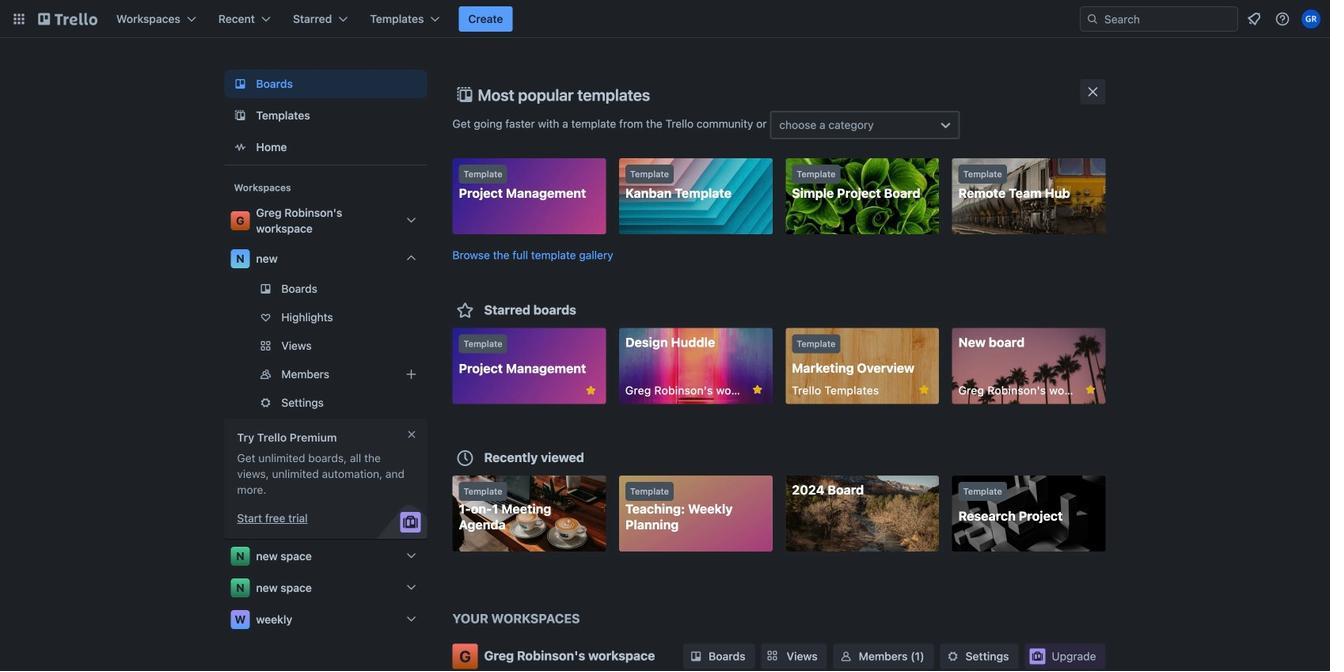 Task type: describe. For each thing, give the bounding box(es) containing it.
greg robinson (gregrobinson96) image
[[1302, 10, 1321, 29]]

board image
[[231, 74, 250, 93]]

0 horizontal spatial click to unstar this board. it will be removed from your starred list. image
[[584, 384, 598, 398]]

sm image
[[838, 649, 854, 665]]

Search field
[[1080, 6, 1239, 32]]

0 notifications image
[[1245, 10, 1264, 29]]

back to home image
[[38, 6, 97, 32]]



Task type: vqa. For each thing, say whether or not it's contained in the screenshot.
the '5,000 +' to the bottom
no



Task type: locate. For each thing, give the bounding box(es) containing it.
click to unstar this board. it will be removed from your starred list. image
[[751, 383, 765, 397], [917, 383, 931, 397], [584, 384, 598, 398]]

0 horizontal spatial sm image
[[688, 649, 704, 665]]

add image
[[402, 365, 421, 384]]

primary element
[[0, 0, 1331, 38]]

1 sm image from the left
[[688, 649, 704, 665]]

1 horizontal spatial sm image
[[945, 649, 961, 665]]

2 horizontal spatial click to unstar this board. it will be removed from your starred list. image
[[917, 383, 931, 397]]

home image
[[231, 138, 250, 157]]

1 horizontal spatial click to unstar this board. it will be removed from your starred list. image
[[751, 383, 765, 397]]

template board image
[[231, 106, 250, 125]]

open information menu image
[[1275, 11, 1291, 27]]

2 sm image from the left
[[945, 649, 961, 665]]

search image
[[1087, 13, 1099, 25]]

sm image
[[688, 649, 704, 665], [945, 649, 961, 665]]



